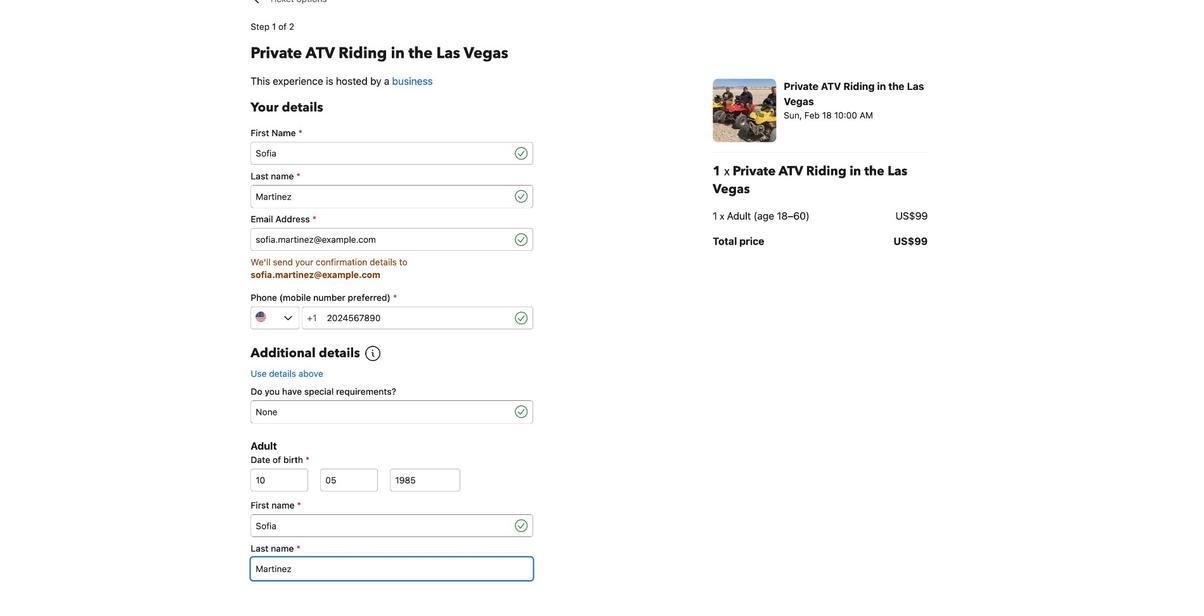Task type: vqa. For each thing, say whether or not it's contained in the screenshot.
field
yes



Task type: describe. For each thing, give the bounding box(es) containing it.
dd field
[[251, 469, 308, 492]]



Task type: locate. For each thing, give the bounding box(es) containing it.
None field
[[251, 142, 513, 165], [251, 185, 513, 208], [251, 401, 513, 424], [251, 515, 513, 538], [251, 558, 533, 581], [251, 142, 513, 165], [251, 185, 513, 208], [251, 401, 513, 424], [251, 515, 513, 538], [251, 558, 533, 581]]

Phone (mobile number preferred) telephone field
[[322, 307, 513, 330]]

None email field
[[251, 228, 513, 251]]

mm field
[[320, 469, 377, 492]]

YYYY field
[[390, 469, 460, 492]]



